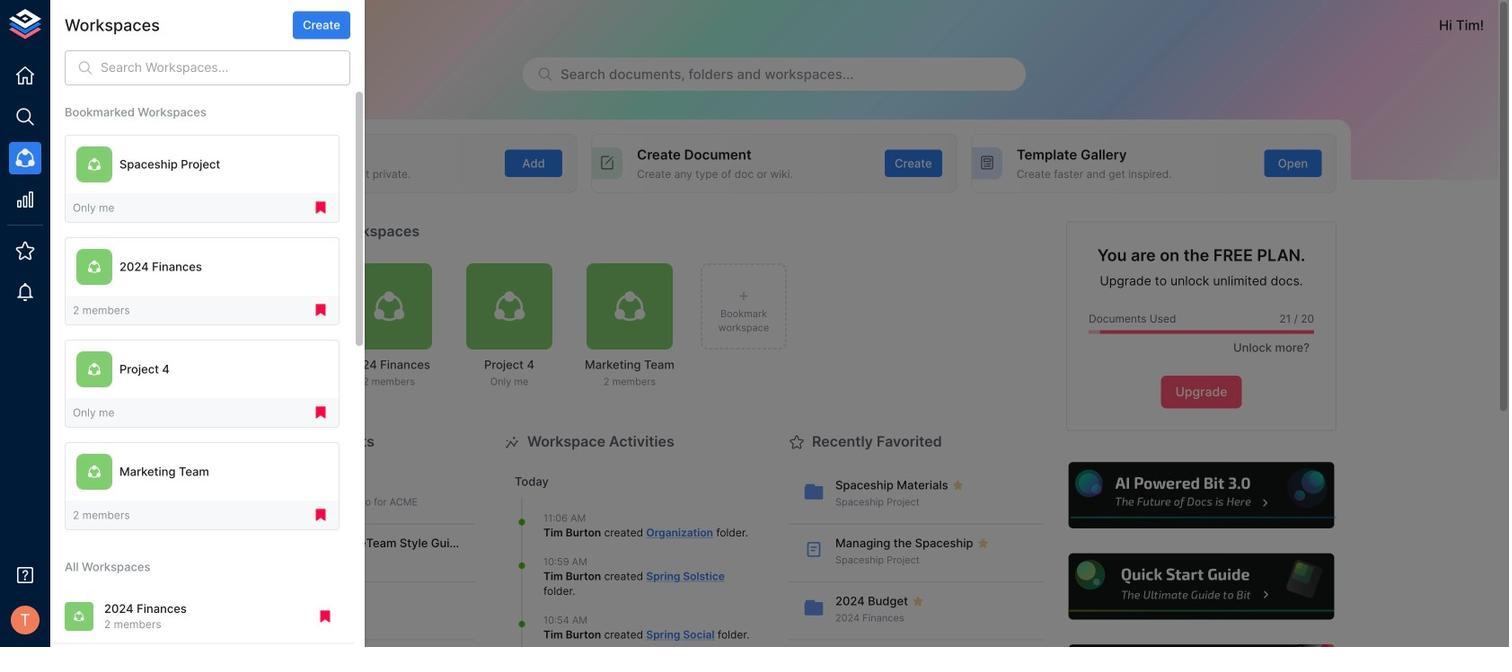 Task type: locate. For each thing, give the bounding box(es) containing it.
Search Workspaces... text field
[[101, 50, 350, 85]]

3 help image from the top
[[1067, 642, 1337, 647]]

1 help image from the top
[[1067, 460, 1337, 531]]

0 vertical spatial help image
[[1067, 460, 1337, 531]]

1 remove bookmark image from the top
[[313, 200, 329, 216]]

2 vertical spatial help image
[[1067, 642, 1337, 647]]

remove bookmark image
[[313, 200, 329, 216], [313, 302, 329, 318], [313, 405, 329, 421], [313, 507, 329, 523]]

1 vertical spatial help image
[[1067, 551, 1337, 622]]

remove bookmark image
[[317, 608, 333, 624]]

help image
[[1067, 460, 1337, 531], [1067, 551, 1337, 622], [1067, 642, 1337, 647]]



Task type: vqa. For each thing, say whether or not it's contained in the screenshot.
A chart. element
no



Task type: describe. For each thing, give the bounding box(es) containing it.
2 remove bookmark image from the top
[[313, 302, 329, 318]]

2 help image from the top
[[1067, 551, 1337, 622]]

4 remove bookmark image from the top
[[313, 507, 329, 523]]

3 remove bookmark image from the top
[[313, 405, 329, 421]]



